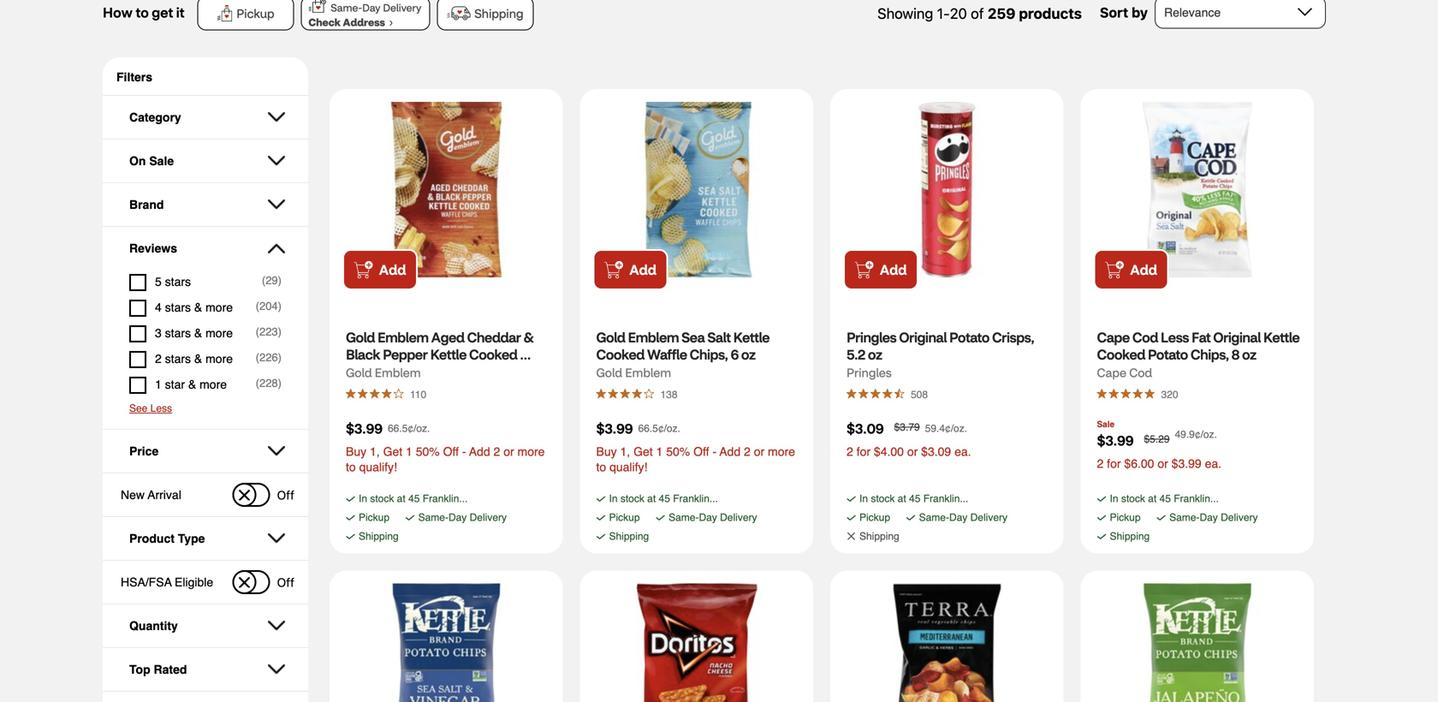 Task type: vqa. For each thing, say whether or not it's contained in the screenshot.
expert
no



Task type: locate. For each thing, give the bounding box(es) containing it.
in
[[359, 493, 367, 505], [609, 493, 618, 505], [860, 493, 868, 505], [1110, 493, 1119, 505]]

add button
[[343, 249, 418, 290], [593, 249, 668, 290], [843, 249, 919, 290], [1094, 249, 1169, 290]]

buy for gold emblem sea salt kettle cooked waffle chips, 6 oz
[[596, 445, 617, 459]]

1 left star
[[155, 378, 162, 391]]

top rated button
[[116, 648, 295, 691]]

1,
[[370, 445, 380, 459], [620, 445, 630, 459]]

0 horizontal spatial get
[[383, 445, 403, 459]]

) down 29
[[278, 300, 282, 313]]

less right see
[[150, 402, 172, 414]]

more for 3 stars & more
[[206, 326, 233, 340]]

qualify! down this link goes to a page with all gold emblem aged cheddar & black pepper kettle cooked waffle chips, 6 oz reviews. image
[[359, 460, 397, 474]]

type
[[178, 532, 205, 545]]

original
[[899, 328, 947, 346], [1214, 328, 1261, 346]]

1 horizontal spatial buy
[[596, 445, 617, 459]]

0 horizontal spatial original
[[899, 328, 947, 346]]

4 45 from the left
[[1160, 493, 1171, 505]]

2 stars & more 226 items, Reviews checkbox
[[129, 347, 282, 372]]

ea.
[[955, 445, 972, 459], [1205, 457, 1222, 471]]

( up the 204
[[262, 274, 266, 287]]

$3.99 up $6.00
[[1097, 432, 1134, 449]]

1 horizontal spatial sale
[[1097, 420, 1115, 429]]

chips, inside gold emblem sea salt kettle cooked waffle chips, 6 oz gold emblem
[[690, 346, 728, 363]]

2 66.5¢perounce. element from the left
[[638, 422, 681, 434]]

add button for gold emblem aged cheddar & black pepper kettle cooked waffle chips, 6 oz
[[343, 249, 418, 290]]

day for pringles original potato crisps, 5.2 oz
[[950, 512, 968, 524]]

3 in from the left
[[860, 493, 868, 505]]

price $3.99. element down this link goes to a page with all gold emblem aged cheddar & black pepper kettle cooked waffle chips, 6 oz reviews. image
[[346, 420, 383, 437]]

2 45 from the left
[[659, 493, 670, 505]]

3 franklin... from the left
[[924, 493, 969, 505]]

6 up 110 "link"
[[430, 363, 437, 380]]

cape cod link
[[1097, 362, 1153, 383]]

1 horizontal spatial buy 1, get 1 50% off - add 2 or more to qualify!
[[596, 445, 799, 474]]

emblem for gold emblem aged cheddar & black pepper kettle cooked waffle chips, 6 oz
[[378, 328, 429, 346]]

50% down "110"
[[416, 445, 440, 459]]

66.5¢/oz. for gold emblem aged cheddar & black pepper kettle cooked waffle chips, 6 oz
[[388, 422, 430, 434]]

3 add button from the left
[[843, 249, 919, 290]]

gold
[[346, 328, 375, 346], [596, 328, 625, 346], [346, 365, 372, 380], [596, 365, 623, 380]]

in for gold emblem aged cheddar & black pepper kettle cooked waffle chips, 6 oz
[[359, 493, 367, 505]]

1 horizontal spatial original
[[1214, 328, 1261, 346]]

potato left fat
[[1148, 346, 1188, 363]]

pringles link
[[847, 362, 892, 383]]

2 add button from the left
[[593, 249, 668, 290]]

black
[[346, 346, 380, 363]]

buy 1, get 1 50% off - add 2 or more to qualify!
[[346, 445, 548, 474], [596, 445, 799, 474]]

shipping button
[[437, 0, 534, 30]]

6 inside gold emblem aged cheddar & black pepper kettle cooked waffle chips, 6 oz
[[430, 363, 437, 380]]

&
[[194, 301, 202, 314], [194, 326, 202, 340], [524, 328, 534, 346], [194, 352, 202, 366], [188, 378, 196, 391]]

1 vertical spatial cod
[[1130, 365, 1153, 380]]

oz down aged on the left top of the page
[[440, 363, 454, 380]]

1 cooked from the left
[[469, 346, 518, 363]]

( 29 )
[[262, 274, 282, 287]]

price button
[[116, 430, 295, 473]]

on sale
[[129, 154, 174, 168]]

3 45 from the left
[[909, 493, 921, 505]]

3 stars & more 223 items, Reviews checkbox
[[129, 321, 282, 347]]

1 horizontal spatial get
[[634, 445, 653, 459]]

0 horizontal spatial cooked
[[469, 346, 518, 363]]

( for 2 stars & more
[[256, 351, 259, 364]]

0 horizontal spatial $3.09
[[847, 420, 884, 437]]

cod
[[1133, 328, 1158, 346], [1130, 365, 1153, 380]]

shipping
[[475, 6, 524, 21], [359, 530, 399, 542], [609, 530, 649, 542], [860, 530, 900, 542], [1110, 530, 1150, 542]]

2 50% from the left
[[666, 445, 690, 459]]

$3.09 down 59.4¢/oz.
[[922, 445, 952, 459]]

$3.99 66.5¢/oz. down this link goes to a page with all gold emblem aged cheddar & black pepper kettle cooked waffle chips, 6 oz reviews. image
[[346, 420, 430, 437]]

1 buy 1, get 1 50% off - add 2 or more to qualify! from the left
[[346, 445, 548, 474]]

( inside 3 stars & more 223 items, reviews option
[[256, 325, 259, 338]]

delivery for gold emblem sea salt kettle cooked waffle chips, 6 oz
[[720, 512, 757, 524]]

& right "cheddar"
[[524, 328, 534, 346]]

2 inside checkbox
[[155, 352, 162, 366]]

0 horizontal spatial chips,
[[389, 363, 427, 380]]

pepper
[[383, 346, 428, 363]]

gold emblem link up this link goes to a page with all gold emblem aged cheddar & black pepper kettle cooked waffle chips, 6 oz reviews. image
[[346, 362, 421, 383]]

2 original from the left
[[1214, 328, 1261, 346]]

cooked inside gold emblem aged cheddar & black pepper kettle cooked waffle chips, 6 oz
[[469, 346, 518, 363]]

0 horizontal spatial for
[[857, 445, 871, 459]]

$6.00
[[1125, 457, 1155, 471]]

$3.99 66.5¢/oz. for gold emblem sea salt kettle cooked waffle chips, 6 oz
[[596, 420, 681, 437]]

1 cape from the top
[[1097, 328, 1130, 346]]

oz right 8 at right
[[1242, 346, 1257, 363]]

ea. down 49.9¢perounce. element
[[1205, 457, 1222, 471]]

add for pringles original potato crisps, 5.2 oz
[[880, 261, 907, 278]]

66.5¢perounce. element down "110"
[[388, 422, 430, 434]]

) up ( 228 ) on the left
[[278, 351, 282, 364]]

1 stars from the top
[[165, 275, 191, 289]]

less inside dropdown button
[[150, 402, 172, 414]]

( down 226 on the left
[[256, 377, 259, 390]]

0 horizontal spatial 6
[[430, 363, 437, 380]]

day for gold emblem sea salt kettle cooked waffle chips, 6 oz
[[699, 512, 717, 524]]

4 same-day delivery shipping from the left
[[1110, 512, 1258, 542]]

emblem left sea
[[628, 328, 679, 346]]

delivery for pringles original potato crisps, 5.2 oz
[[971, 512, 1008, 524]]

45 for gold emblem sea salt kettle cooked waffle chips, 6 oz
[[659, 493, 670, 505]]

2 buy 1, get 1 50% off - add 2 or more to qualify! from the left
[[596, 445, 799, 474]]

66.5¢/oz.
[[388, 422, 430, 434], [638, 422, 681, 434]]

66.5¢perounce. element for gold emblem sea salt kettle cooked waffle chips, 6 oz
[[638, 422, 681, 434]]

138
[[661, 389, 678, 401]]

emblem down pepper
[[375, 365, 421, 380]]

to down this link goes to a page with all gold emblem aged cheddar & black pepper kettle cooked waffle chips, 6 oz reviews. image
[[346, 460, 356, 474]]

2 horizontal spatial to
[[596, 460, 606, 474]]

buy
[[346, 445, 367, 459], [596, 445, 617, 459]]

2 horizontal spatial cooked
[[1097, 346, 1146, 363]]

off button
[[232, 483, 295, 507], [232, 570, 295, 594]]

1 vertical spatial cape
[[1097, 365, 1127, 380]]

original inside the cape cod less fat original kettle cooked potato chips, 8 oz cape cod
[[1214, 328, 1261, 346]]

kettle right pepper
[[430, 346, 467, 363]]

2 66.5¢/oz. from the left
[[638, 422, 681, 434]]

) inside 1 star & more 228 items, reviews checkbox
[[278, 377, 282, 390]]

2 for 2 for $4.00 or $3.09 ea.
[[847, 445, 854, 459]]

oz inside gold emblem sea salt kettle cooked waffle chips, 6 oz gold emblem
[[741, 346, 756, 363]]

get down this link goes to a page with all gold emblem aged cheddar & black pepper kettle cooked waffle chips, 6 oz reviews. image
[[383, 445, 403, 459]]

1 same-day delivery shipping from the left
[[359, 512, 507, 542]]

stars for 4
[[165, 301, 191, 314]]

stars right the 5
[[165, 275, 191, 289]]

1 horizontal spatial $3.09
[[922, 445, 952, 459]]

pickup for gold emblem aged cheddar & black pepper kettle cooked waffle chips, 6 oz
[[359, 512, 390, 524]]

$3.99 66.5¢/oz. down the this link goes to a page with all gold emblem sea salt kettle cooked waffle chips, 6 oz reviews. image
[[596, 420, 681, 437]]

& down 4 stars & more 204 items, reviews checkbox
[[194, 326, 202, 340]]

) up the 204
[[278, 274, 282, 287]]

off button for hsa/fsa eligible
[[232, 570, 295, 594]]

0 horizontal spatial less
[[150, 402, 172, 414]]

1 horizontal spatial -
[[713, 445, 717, 459]]

same- for gold emblem aged cheddar & black pepper kettle cooked waffle chips, 6 oz
[[418, 512, 449, 524]]

( down ( 204 )
[[256, 325, 259, 338]]

( up ( 223 ) on the left top of the page
[[256, 300, 259, 313]]

1 in stock at 45 franklin... from the left
[[359, 493, 468, 505]]

to for gold emblem sea salt kettle cooked waffle chips, 6 oz
[[596, 460, 606, 474]]

1 get from the left
[[383, 445, 403, 459]]

1 1, from the left
[[370, 445, 380, 459]]

59.4¢/oz.
[[925, 422, 968, 434]]

gold for gold emblem sea salt kettle cooked waffle chips, 6 oz gold emblem
[[596, 328, 625, 346]]

buy 1, get 1 50% off - add 2 or more to qualify! for gold emblem sea salt kettle cooked waffle chips, 6 oz
[[596, 445, 799, 474]]

ea. down 59.4¢perounce. element
[[955, 445, 972, 459]]

1
[[155, 378, 162, 391], [406, 445, 413, 459], [656, 445, 663, 459]]

shipping for cape cod less fat original kettle cooked potato chips, 8 oz
[[1110, 530, 1150, 542]]

0 horizontal spatial 1
[[155, 378, 162, 391]]

in for gold emblem sea salt kettle cooked waffle chips, 6 oz
[[609, 493, 618, 505]]

waffle up this link goes to a page with all gold emblem aged cheddar & black pepper kettle cooked waffle chips, 6 oz reviews. image
[[346, 363, 386, 380]]

1 horizontal spatial 6
[[731, 346, 739, 363]]

potato left "crisps,"
[[950, 328, 990, 346]]

50%
[[416, 445, 440, 459], [666, 445, 690, 459]]

1 horizontal spatial 1
[[406, 445, 413, 459]]

in stock at 45 franklin... for pringles original potato crisps, 5.2 oz
[[860, 493, 969, 505]]

( for 5 stars
[[262, 274, 266, 287]]

kettle
[[734, 328, 770, 346], [1264, 328, 1300, 346], [430, 346, 467, 363]]

2 price $3.99. element from the left
[[596, 420, 633, 437]]

2 for 2 stars & more
[[155, 352, 162, 366]]

how to get it element
[[103, 3, 184, 23]]

pringles
[[847, 328, 897, 346], [847, 365, 892, 380]]

potato inside pringles original potato crisps, 5.2 oz pringles
[[950, 328, 990, 346]]

45 for gold emblem aged cheddar & black pepper kettle cooked waffle chips, 6 oz
[[408, 493, 420, 505]]

gold emblem link for gold emblem aged cheddar & black pepper kettle cooked waffle chips, 6 oz
[[346, 362, 421, 383]]

gold emblem sea salt kettle cooked waffle chips, 6 oz gold emblem
[[596, 328, 772, 380]]

) down the 204
[[278, 325, 282, 338]]

2 1, from the left
[[620, 445, 630, 459]]

waffle up 138 link
[[647, 346, 687, 363]]

pickup
[[237, 6, 275, 21], [359, 512, 390, 524], [609, 512, 640, 524], [860, 512, 891, 524], [1110, 512, 1141, 524]]

kettle right 8 at right
[[1264, 328, 1300, 346]]

4 stars from the top
[[165, 352, 191, 366]]

8
[[1232, 346, 1240, 363]]

49.9¢perounce. element
[[1175, 428, 1218, 440]]

buy down the this link goes to a page with all gold emblem sea salt kettle cooked waffle chips, 6 oz reviews. image
[[596, 445, 617, 459]]

2 in stock at 45 franklin... from the left
[[609, 493, 718, 505]]

1 horizontal spatial gold emblem link
[[596, 362, 671, 383]]

1, for gold emblem aged cheddar & black pepper kettle cooked waffle chips, 6 oz
[[370, 445, 380, 459]]

2 for $6.00 or $3.99 ea.
[[1097, 457, 1222, 471]]

1 66.5¢perounce. element from the left
[[388, 422, 430, 434]]

( inside 4 stars & more 204 items, reviews checkbox
[[256, 300, 259, 313]]

0 vertical spatial off button
[[232, 483, 295, 507]]

0 vertical spatial sale
[[149, 154, 174, 168]]

4 at from the left
[[1148, 493, 1157, 505]]

1 gold emblem link from the left
[[346, 362, 421, 383]]

franklin... for cape cod less fat original kettle cooked potato chips, 8 oz
[[1174, 493, 1219, 505]]

2 stars from the top
[[165, 301, 191, 314]]

same-day delivery shipping for pringles original potato crisps, 5.2 oz
[[860, 512, 1008, 542]]

0 horizontal spatial to
[[136, 3, 149, 21]]

products
[[1019, 5, 1082, 22]]

6 right sea
[[731, 346, 739, 363]]

emblem up gold emblem
[[378, 328, 429, 346]]

original up 508 'link'
[[899, 328, 947, 346]]

$4.00
[[874, 445, 904, 459]]

for left $6.00
[[1107, 457, 1121, 471]]

filters heading
[[116, 70, 152, 95]]

4 in stock at 45 franklin... from the left
[[1110, 493, 1219, 505]]

1 vertical spatial off button
[[232, 570, 295, 594]]

buy 1, get 1 50% off - add 2 or more to qualify! down "110"
[[346, 445, 548, 474]]

more inside option
[[206, 326, 233, 340]]

1 66.5¢/oz. from the left
[[388, 422, 430, 434]]

3 in stock at 45 franklin... from the left
[[860, 493, 969, 505]]

2 cooked from the left
[[596, 346, 645, 363]]

stars right 4
[[165, 301, 191, 314]]

4 stock from the left
[[1122, 493, 1146, 505]]

5 stars 29 items, Reviews list 5 items checkbox
[[129, 270, 282, 295]]

get down the this link goes to a page with all gold emblem sea salt kettle cooked waffle chips, 6 oz reviews. image
[[634, 445, 653, 459]]

2 stock from the left
[[621, 493, 645, 505]]

3 at from the left
[[898, 493, 907, 505]]

4 in from the left
[[1110, 493, 1119, 505]]

3 stock from the left
[[871, 493, 895, 505]]

to inside how to get it element
[[136, 3, 149, 21]]

emblem up 138 link
[[625, 365, 671, 380]]

1 - from the left
[[462, 445, 466, 459]]

1 vertical spatial pringles
[[847, 365, 892, 380]]

price $3.99. element down the this link goes to a page with all gold emblem sea salt kettle cooked waffle chips, 6 oz reviews. image
[[596, 420, 633, 437]]

original right fat
[[1214, 328, 1261, 346]]

price $3.99. element
[[346, 420, 383, 437], [596, 420, 633, 437]]

price $3.99. element for gold emblem aged cheddar & black pepper kettle cooked waffle chips, 6 oz
[[346, 420, 383, 437]]

more for 2 stars & more
[[206, 352, 233, 366]]

potato
[[950, 328, 990, 346], [1148, 346, 1188, 363]]

for
[[857, 445, 871, 459], [1107, 457, 1121, 471]]

1 horizontal spatial cooked
[[596, 346, 645, 363]]

cooked
[[469, 346, 518, 363], [596, 346, 645, 363], [1097, 346, 1146, 363]]

1 down 138
[[656, 445, 663, 459]]

508
[[911, 389, 928, 401]]

1 ) from the top
[[278, 274, 282, 287]]

buy 1, get 1 50% off - add 2 or more to qualify! down 138
[[596, 445, 799, 474]]

2 in from the left
[[609, 493, 618, 505]]

3 stars from the top
[[165, 326, 191, 340]]

$3.99
[[346, 420, 383, 437], [596, 420, 633, 437], [1097, 432, 1134, 449], [1172, 457, 1202, 471]]

0 horizontal spatial buy 1, get 1 50% off - add 2 or more to qualify!
[[346, 445, 548, 474]]

emblem inside gold emblem aged cheddar & black pepper kettle cooked waffle chips, 6 oz
[[378, 328, 429, 346]]

$3.09
[[847, 420, 884, 437], [922, 445, 952, 459]]

get for gold emblem aged cheddar & black pepper kettle cooked waffle chips, 6 oz
[[383, 445, 403, 459]]

2 gold emblem link from the left
[[596, 362, 671, 383]]

59.4¢perounce. element
[[925, 422, 968, 434]]

reviews button
[[116, 227, 295, 270]]

reviews
[[129, 241, 177, 255]]

off button for new arrival
[[232, 483, 295, 507]]

1 horizontal spatial 50%
[[666, 445, 690, 459]]

2 ) from the top
[[278, 300, 282, 313]]

2 - from the left
[[713, 445, 717, 459]]

0 horizontal spatial 66.5¢perounce. element
[[388, 422, 430, 434]]

cod up this link goes to a page with all cape cod less fat original kettle cooked potato chips, 8 oz reviews. image
[[1130, 365, 1153, 380]]

qualify! down the this link goes to a page with all gold emblem sea salt kettle cooked waffle chips, 6 oz reviews. image
[[610, 460, 648, 474]]

pringles down 5.2
[[847, 365, 892, 380]]

buy down this link goes to a page with all gold emblem aged cheddar & black pepper kettle cooked waffle chips, 6 oz reviews. image
[[346, 445, 367, 459]]

shipping for gold emblem sea salt kettle cooked waffle chips, 6 oz
[[609, 530, 649, 542]]

1 original from the left
[[899, 328, 947, 346]]

same-day delivery element
[[331, 1, 422, 14]]

1-
[[937, 5, 950, 22]]

2 buy from the left
[[596, 445, 617, 459]]

same-day delivery shipping for cape cod less fat original kettle cooked potato chips, 8 oz
[[1110, 512, 1258, 542]]

1 horizontal spatial price $3.99. element
[[596, 420, 633, 437]]

1 vertical spatial sale
[[1097, 420, 1115, 429]]

stock for gold emblem aged cheddar & black pepper kettle cooked waffle chips, 6 oz
[[370, 493, 394, 505]]

cooked up the this link goes to a page with all gold emblem sea salt kettle cooked waffle chips, 6 oz reviews. image
[[596, 346, 645, 363]]

1 franklin... from the left
[[423, 493, 468, 505]]

$3.09 up the $4.00
[[847, 420, 884, 437]]

cooked inside gold emblem sea salt kettle cooked waffle chips, 6 oz gold emblem
[[596, 346, 645, 363]]

2 horizontal spatial kettle
[[1264, 328, 1300, 346]]

1 50% from the left
[[416, 445, 440, 459]]

0 horizontal spatial 50%
[[416, 445, 440, 459]]

2 $3.99 66.5¢/oz. from the left
[[596, 420, 681, 437]]

1 horizontal spatial less
[[1161, 328, 1189, 346]]

pickup element
[[237, 6, 275, 21]]

1 horizontal spatial for
[[1107, 457, 1121, 471]]

0 horizontal spatial -
[[462, 445, 466, 459]]

66.5¢/oz. down "110"
[[388, 422, 430, 434]]

oz inside pringles original potato crisps, 5.2 oz pringles
[[868, 346, 882, 363]]

4 add button from the left
[[1094, 249, 1169, 290]]

in stock at 45 franklin...
[[359, 493, 468, 505], [609, 493, 718, 505], [860, 493, 969, 505], [1110, 493, 1219, 505]]

2 qualify! from the left
[[610, 460, 648, 474]]

259
[[988, 5, 1016, 22]]

1 add button from the left
[[343, 249, 418, 290]]

off button right eligible
[[232, 570, 295, 594]]

2 get from the left
[[634, 445, 653, 459]]

3 cooked from the left
[[1097, 346, 1146, 363]]

day
[[362, 1, 381, 14], [449, 512, 467, 524], [699, 512, 717, 524], [950, 512, 968, 524], [1200, 512, 1218, 524]]

stock
[[370, 493, 394, 505], [621, 493, 645, 505], [871, 493, 895, 505], [1122, 493, 1146, 505]]

1 horizontal spatial potato
[[1148, 346, 1188, 363]]

emblem for gold emblem
[[375, 365, 421, 380]]

4 ) from the top
[[278, 351, 282, 364]]

product type heading
[[129, 532, 271, 545]]

& inside option
[[194, 326, 202, 340]]

66.5¢perounce. element down 138
[[638, 422, 681, 434]]

45 for cape cod less fat original kettle cooked potato chips, 8 oz
[[1160, 493, 1171, 505]]

0 horizontal spatial qualify!
[[359, 460, 397, 474]]

price $3.99. element for gold emblem sea salt kettle cooked waffle chips, 6 oz
[[596, 420, 633, 437]]

shipping element
[[475, 6, 524, 21]]

product type button
[[116, 517, 295, 560]]

stars up star
[[165, 352, 191, 366]]

reviews heading
[[129, 241, 271, 255]]

1 horizontal spatial waffle
[[647, 346, 687, 363]]

gold inside gold emblem aged cheddar & black pepper kettle cooked waffle chips, 6 oz
[[346, 328, 375, 346]]

1 horizontal spatial $3.99 66.5¢/oz.
[[596, 420, 681, 437]]

4 franklin... from the left
[[1174, 493, 1219, 505]]

0 vertical spatial cape
[[1097, 328, 1130, 346]]

( inside 1 star & more 228 items, reviews checkbox
[[256, 377, 259, 390]]

)
[[278, 274, 282, 287], [278, 300, 282, 313], [278, 325, 282, 338], [278, 351, 282, 364], [278, 377, 282, 390]]

0 horizontal spatial ea.
[[955, 445, 972, 459]]

oz
[[741, 346, 756, 363], [868, 346, 882, 363], [1242, 346, 1257, 363], [440, 363, 454, 380]]

0 horizontal spatial potato
[[950, 328, 990, 346]]

stars for 5
[[165, 275, 191, 289]]

day for gold emblem aged cheddar & black pepper kettle cooked waffle chips, 6 oz
[[449, 512, 467, 524]]

6
[[731, 346, 739, 363], [430, 363, 437, 380]]

1 horizontal spatial kettle
[[734, 328, 770, 346]]

get
[[383, 445, 403, 459], [634, 445, 653, 459]]

) inside 3 stars & more 223 items, reviews option
[[278, 325, 282, 338]]

0 horizontal spatial buy
[[346, 445, 367, 459]]

1 vertical spatial less
[[150, 402, 172, 414]]

category heading
[[129, 110, 271, 124]]

gold emblem link for gold emblem sea salt kettle cooked waffle chips, 6 oz
[[596, 362, 671, 383]]

1, down this link goes to a page with all gold emblem aged cheddar & black pepper kettle cooked waffle chips, 6 oz reviews. image
[[370, 445, 380, 459]]

2 franklin... from the left
[[673, 493, 718, 505]]

1 for gold emblem aged cheddar & black pepper kettle cooked waffle chips, 6 oz
[[406, 445, 413, 459]]

1, for gold emblem sea salt kettle cooked waffle chips, 6 oz
[[620, 445, 630, 459]]

gold emblem link up the this link goes to a page with all gold emblem sea salt kettle cooked waffle chips, 6 oz reviews. image
[[596, 362, 671, 383]]

1 off button from the top
[[232, 483, 295, 507]]

in for cape cod less fat original kettle cooked potato chips, 8 oz
[[1110, 493, 1119, 505]]

1 price $3.99. element from the left
[[346, 420, 383, 437]]

1 qualify! from the left
[[359, 460, 397, 474]]

) down 226 on the left
[[278, 377, 282, 390]]

0 horizontal spatial sale
[[149, 154, 174, 168]]

on sale heading
[[129, 154, 271, 168]]

kettle inside the cape cod less fat original kettle cooked potato chips, 8 oz cape cod
[[1264, 328, 1300, 346]]

kettle right salt
[[734, 328, 770, 346]]

sale right on
[[149, 154, 174, 168]]

1 horizontal spatial 66.5¢perounce. element
[[638, 422, 681, 434]]

( inside 5 stars 29 items, reviews list 5 items checkbox
[[262, 274, 266, 287]]

gold for gold emblem aged cheddar & black pepper kettle cooked waffle chips, 6 oz
[[346, 328, 375, 346]]

cooked right aged on the left top of the page
[[469, 346, 518, 363]]

1 horizontal spatial ea.
[[1205, 457, 1222, 471]]

to down the this link goes to a page with all gold emblem sea salt kettle cooked waffle chips, 6 oz reviews. image
[[596, 460, 606, 474]]

less left fat
[[1161, 328, 1189, 346]]

0 horizontal spatial price $3.99. element
[[346, 420, 383, 437]]

) inside 5 stars 29 items, reviews list 5 items checkbox
[[278, 274, 282, 287]]

oz right 5.2
[[868, 346, 882, 363]]

sale down this link goes to a page with all cape cod less fat original kettle cooked potato chips, 8 oz reviews. image
[[1097, 420, 1115, 429]]

1 down "110"
[[406, 445, 413, 459]]

( 204 )
[[256, 300, 282, 313]]

66.5¢/oz. down 138
[[638, 422, 681, 434]]

shipping inside shipping button
[[475, 6, 524, 21]]

quantity heading
[[129, 619, 271, 633]]

1 at from the left
[[397, 493, 406, 505]]

cod up cape cod link
[[1133, 328, 1158, 346]]

chips,
[[690, 346, 728, 363], [1191, 346, 1229, 363], [389, 363, 427, 380]]

cooked up this link goes to a page with all cape cod less fat original kettle cooked potato chips, 8 oz reviews. image
[[1097, 346, 1146, 363]]

cheddar
[[467, 328, 521, 346]]

& for 4 stars & more
[[194, 301, 202, 314]]

2 same-day delivery shipping from the left
[[609, 512, 757, 542]]

) inside 2 stars & more 226 items, reviews checkbox
[[278, 351, 282, 364]]

1 horizontal spatial qualify!
[[610, 460, 648, 474]]

0 horizontal spatial kettle
[[430, 346, 467, 363]]

2 at from the left
[[648, 493, 656, 505]]

more
[[206, 301, 233, 314], [206, 326, 233, 340], [206, 352, 233, 366], [200, 378, 227, 391], [518, 445, 545, 459], [768, 445, 795, 459]]

for for sale
[[1107, 457, 1121, 471]]

emblem
[[378, 328, 429, 346], [628, 328, 679, 346], [375, 365, 421, 380], [625, 365, 671, 380]]

showing 1-20 of 259 products
[[878, 5, 1082, 22]]

2 for 2 for $6.00 or $3.99 ea.
[[1097, 457, 1104, 471]]

ea. for $3.09
[[955, 445, 972, 459]]

buy 1, get 1 50% off - add 2 or more to qualify! for gold emblem aged cheddar & black pepper kettle cooked waffle chips, 6 oz
[[346, 445, 548, 474]]

1 in from the left
[[359, 493, 367, 505]]

more for 4 stars & more
[[206, 301, 233, 314]]

3 same-day delivery shipping from the left
[[860, 512, 1008, 542]]

buy for gold emblem aged cheddar & black pepper kettle cooked waffle chips, 6 oz
[[346, 445, 367, 459]]

this link goes to a page with all gold emblem sea salt kettle cooked waffle chips, 6 oz reviews. image
[[596, 389, 656, 399]]

potato inside the cape cod less fat original kettle cooked potato chips, 8 oz cape cod
[[1148, 346, 1188, 363]]

2 off button from the top
[[232, 570, 295, 594]]

2 horizontal spatial chips,
[[1191, 346, 1229, 363]]

) for 5 stars
[[278, 274, 282, 287]]

delivery
[[383, 1, 422, 14], [470, 512, 507, 524], [720, 512, 757, 524], [971, 512, 1008, 524], [1221, 512, 1258, 524]]

1 $3.99 66.5¢/oz. from the left
[[346, 420, 430, 437]]

how
[[103, 3, 133, 21]]

66.5¢perounce. element
[[388, 422, 430, 434], [638, 422, 681, 434]]

0 horizontal spatial 1,
[[370, 445, 380, 459]]

1 for gold emblem sea salt kettle cooked waffle chips, 6 oz
[[656, 445, 663, 459]]

1 vertical spatial $3.09
[[922, 445, 952, 459]]

cape up this link goes to a page with all cape cod less fat original kettle cooked potato chips, 8 oz reviews. image
[[1097, 365, 1127, 380]]

stars inside option
[[165, 326, 191, 340]]

0 vertical spatial less
[[1161, 328, 1189, 346]]

& right star
[[188, 378, 196, 391]]

1 buy from the left
[[346, 445, 367, 459]]

) for 2 stars & more
[[278, 351, 282, 364]]

( up ( 228 ) on the left
[[256, 351, 259, 364]]

1 horizontal spatial 66.5¢/oz.
[[638, 422, 681, 434]]

pringles up pringles link
[[847, 328, 897, 346]]

5 stars
[[155, 275, 191, 289]]

& down 5 stars 29 items, reviews list 5 items checkbox on the left
[[194, 301, 202, 314]]

& inside gold emblem aged cheddar & black pepper kettle cooked waffle chips, 6 oz
[[524, 328, 534, 346]]

pickup for cape cod less fat original kettle cooked potato chips, 8 oz
[[1110, 512, 1141, 524]]

& down 3 stars & more 223 items, reviews option
[[194, 352, 202, 366]]

day for cape cod less fat original kettle cooked potato chips, 8 oz
[[1200, 512, 1218, 524]]

3 ) from the top
[[278, 325, 282, 338]]

at for gold emblem aged cheddar & black pepper kettle cooked waffle chips, 6 oz
[[397, 493, 406, 505]]

0 horizontal spatial waffle
[[346, 363, 386, 380]]

for left the $4.00
[[857, 445, 871, 459]]

oz right salt
[[741, 346, 756, 363]]

508 link
[[907, 383, 933, 405]]

less
[[1161, 328, 1189, 346], [150, 402, 172, 414]]

0 vertical spatial pringles
[[847, 328, 897, 346]]

0 horizontal spatial $3.99 66.5¢/oz.
[[346, 420, 430, 437]]

1 stock from the left
[[370, 493, 394, 505]]

oz inside the cape cod less fat original kettle cooked potato chips, 8 oz cape cod
[[1242, 346, 1257, 363]]

stars for 2
[[165, 352, 191, 366]]

1 horizontal spatial chips,
[[690, 346, 728, 363]]

0 horizontal spatial 66.5¢/oz.
[[388, 422, 430, 434]]

1, down the this link goes to a page with all gold emblem sea salt kettle cooked waffle chips, 6 oz reviews. image
[[620, 445, 630, 459]]

5 ) from the top
[[278, 377, 282, 390]]

$3.79
[[895, 421, 920, 433]]

cape up cape cod link
[[1097, 328, 1130, 346]]

to left get
[[136, 3, 149, 21]]

chips, inside the cape cod less fat original kettle cooked potato chips, 8 oz cape cod
[[1191, 346, 1229, 363]]

) for 1 star & more
[[278, 377, 282, 390]]

$3.99 66.5¢/oz.
[[346, 420, 430, 437], [596, 420, 681, 437]]

1 horizontal spatial to
[[346, 460, 356, 474]]

original inside pringles original potato crisps, 5.2 oz pringles
[[899, 328, 947, 346]]

66.5¢perounce. element for gold emblem aged cheddar & black pepper kettle cooked waffle chips, 6 oz
[[388, 422, 430, 434]]

50% down 138
[[666, 445, 690, 459]]

( for 4 stars & more
[[256, 300, 259, 313]]

1 45 from the left
[[408, 493, 420, 505]]

1 horizontal spatial 1,
[[620, 445, 630, 459]]

shipping for gold emblem aged cheddar & black pepper kettle cooked waffle chips, 6 oz
[[359, 530, 399, 542]]

stars right 3
[[165, 326, 191, 340]]

off button down price dropdown button
[[232, 483, 295, 507]]

0 horizontal spatial gold emblem link
[[346, 362, 421, 383]]

) inside 4 stars & more 204 items, reviews checkbox
[[278, 300, 282, 313]]

( inside 2 stars & more 226 items, reviews checkbox
[[256, 351, 259, 364]]

2 horizontal spatial 1
[[656, 445, 663, 459]]

shipping for pringles original potato crisps, 5.2 oz
[[860, 530, 900, 542]]



Task type: describe. For each thing, give the bounding box(es) containing it.
sort
[[1100, 4, 1129, 21]]

sea
[[682, 328, 705, 346]]

cape cod less fat original kettle cooked potato chips, 8 oz cape cod
[[1097, 328, 1303, 380]]

franklin... for gold emblem sea salt kettle cooked waffle chips, 6 oz
[[673, 493, 718, 505]]

4 stars & more 204 items, Reviews checkbox
[[129, 295, 282, 321]]

add for cape cod less fat original kettle cooked potato chips, 8 oz
[[1130, 261, 1158, 278]]

4 stars & more
[[155, 301, 233, 314]]

add button for cape cod less fat original kettle cooked potato chips, 8 oz
[[1094, 249, 1169, 290]]

3 stars & more
[[155, 326, 233, 340]]

$3.99 down this link goes to a page with all gold emblem aged cheddar & black pepper kettle cooked waffle chips, 6 oz reviews. image
[[346, 420, 383, 437]]

same- for cape cod less fat original kettle cooked potato chips, 8 oz
[[1170, 512, 1200, 524]]

get for gold emblem sea salt kettle cooked waffle chips, 6 oz
[[634, 445, 653, 459]]

) for 3 stars & more
[[278, 325, 282, 338]]

( for 3 stars & more
[[256, 325, 259, 338]]

kettle inside gold emblem sea salt kettle cooked waffle chips, 6 oz gold emblem
[[734, 328, 770, 346]]

franklin... for gold emblem aged cheddar & black pepper kettle cooked waffle chips, 6 oz
[[423, 493, 468, 505]]

top
[[129, 663, 150, 676]]

chips, inside gold emblem aged cheddar & black pepper kettle cooked waffle chips, 6 oz
[[389, 363, 427, 380]]

to for gold emblem aged cheddar & black pepper kettle cooked waffle chips, 6 oz
[[346, 460, 356, 474]]

filters navigation navigation
[[103, 57, 308, 702]]

price
[[129, 444, 159, 458]]

gold for gold emblem
[[346, 365, 372, 380]]

29
[[266, 274, 278, 287]]

sort by
[[1100, 4, 1148, 21]]

this link goes to a page with all gold emblem aged cheddar & black pepper kettle cooked waffle chips, 6 oz reviews. image
[[346, 389, 406, 399]]

brand heading
[[129, 198, 271, 212]]

hsa/fsa
[[121, 575, 172, 589]]

1 inside 1 star & more 228 items, reviews checkbox
[[155, 378, 162, 391]]

new
[[121, 488, 145, 502]]

quantity
[[129, 619, 178, 633]]

see less button
[[129, 398, 282, 414]]

new arrival
[[121, 488, 181, 502]]

cooked inside the cape cod less fat original kettle cooked potato chips, 8 oz cape cod
[[1097, 346, 1146, 363]]

1 pringles from the top
[[847, 328, 897, 346]]

320
[[1162, 389, 1179, 401]]

of
[[971, 5, 984, 22]]

waffle inside gold emblem aged cheddar & black pepper kettle cooked waffle chips, 6 oz
[[346, 363, 386, 380]]

sale inside 'dropdown button'
[[149, 154, 174, 168]]

at for pringles original potato crisps, 5.2 oz
[[898, 493, 907, 505]]

delivery for gold emblem aged cheddar & black pepper kettle cooked waffle chips, 6 oz
[[470, 512, 507, 524]]

( 223 )
[[256, 325, 282, 338]]

price heading
[[129, 444, 271, 458]]

product type
[[129, 532, 205, 545]]

delivery for cape cod less fat original kettle cooked potato chips, 8 oz
[[1221, 512, 1258, 524]]

relevance
[[1165, 6, 1221, 19]]

204
[[259, 300, 278, 313]]

( for 1 star & more
[[256, 377, 259, 390]]

check
[[309, 16, 343, 29]]

3
[[155, 326, 162, 340]]

5
[[155, 275, 162, 289]]

50% for gold emblem aged cheddar & black pepper kettle cooked waffle chips, 6 oz
[[416, 445, 440, 459]]

qualify! for gold emblem aged cheddar & black pepper kettle cooked waffle chips, 6 oz
[[359, 460, 397, 474]]

filters
[[116, 70, 152, 84]]

45 for pringles original potato crisps, 5.2 oz
[[909, 493, 921, 505]]

how to get it
[[103, 3, 184, 21]]

category button
[[116, 96, 295, 139]]

& for 3 stars & more
[[194, 326, 202, 340]]

hsa/fsa eligible
[[121, 575, 213, 589]]

more for 1 star & more
[[200, 378, 227, 391]]

kettle inside gold emblem aged cheddar & black pepper kettle cooked waffle chips, 6 oz
[[430, 346, 467, 363]]

at for gold emblem sea salt kettle cooked waffle chips, 6 oz
[[648, 493, 656, 505]]

pickup inside button
[[237, 6, 275, 21]]

6 inside gold emblem sea salt kettle cooked waffle chips, 6 oz gold emblem
[[731, 346, 739, 363]]

in stock at 45 franklin... for gold emblem aged cheddar & black pepper kettle cooked waffle chips, 6 oz
[[359, 493, 468, 505]]

2 for $4.00 or $3.09 ea.
[[847, 445, 972, 459]]

top rated heading
[[129, 663, 271, 676]]

$3.99 66.5¢/oz. for gold emblem aged cheddar & black pepper kettle cooked waffle chips, 6 oz
[[346, 420, 430, 437]]

& for 2 stars & more
[[194, 352, 202, 366]]

2 pringles from the top
[[847, 365, 892, 380]]

showing
[[878, 5, 934, 22]]

pickup button
[[197, 0, 294, 30]]

franklin... for pringles original potato crisps, 5.2 oz
[[924, 493, 969, 505]]

rated
[[154, 663, 187, 676]]

eligible
[[175, 575, 213, 589]]

same-day delivery
[[331, 1, 422, 14]]

brand
[[129, 198, 164, 212]]

gold emblem aged cheddar & black pepper kettle cooked waffle chips, 6 oz
[[346, 328, 536, 380]]

0 vertical spatial cod
[[1133, 328, 1158, 346]]

( 228 )
[[256, 377, 282, 390]]

ea. for sale
[[1205, 457, 1222, 471]]

- for gold emblem sea salt kettle cooked waffle chips, 6 oz
[[713, 445, 717, 459]]

20
[[950, 5, 967, 22]]

same-day delivery shipping for gold emblem sea salt kettle cooked waffle chips, 6 oz
[[609, 512, 757, 542]]

add for gold emblem sea salt kettle cooked waffle chips, 6 oz
[[630, 261, 657, 278]]

see less
[[129, 402, 172, 414]]

this link goes to a page with all cape cod less fat original kettle cooked potato chips, 8 oz reviews. image
[[1097, 389, 1157, 399]]

oz inside gold emblem aged cheddar & black pepper kettle cooked waffle chips, 6 oz
[[440, 363, 454, 380]]

this link goes to a page with all pringles original potato crisps, 5.2 oz reviews. image
[[847, 389, 907, 399]]

in stock at 45 franklin... for cape cod less fat original kettle cooked potato chips, 8 oz
[[1110, 493, 1219, 505]]

stars for 3
[[165, 326, 191, 340]]

top rated
[[129, 663, 187, 676]]

4
[[155, 301, 162, 314]]

add for gold emblem aged cheddar & black pepper kettle cooked waffle chips, 6 oz
[[379, 261, 406, 278]]

star
[[165, 378, 185, 391]]

0 vertical spatial $3.09
[[847, 420, 884, 437]]

qualify! for gold emblem sea salt kettle cooked waffle chips, 6 oz
[[610, 460, 648, 474]]

less inside the cape cod less fat original kettle cooked potato chips, 8 oz cape cod
[[1161, 328, 1189, 346]]

) for 4 stars & more
[[278, 300, 282, 313]]

138 link
[[656, 383, 682, 405]]

in stock at 45 franklin... for gold emblem sea salt kettle cooked waffle chips, 6 oz
[[609, 493, 718, 505]]

same- for pringles original potato crisps, 5.2 oz
[[919, 512, 950, 524]]

320 link
[[1157, 383, 1183, 405]]

- for gold emblem aged cheddar & black pepper kettle cooked waffle chips, 6 oz
[[462, 445, 466, 459]]

crisps,
[[992, 328, 1035, 346]]

it
[[176, 3, 184, 21]]

$5.29
[[1144, 433, 1170, 445]]

arrival
[[148, 488, 181, 502]]

add button for gold emblem sea salt kettle cooked waffle chips, 6 oz
[[593, 249, 668, 290]]

same-day delivery shipping for gold emblem aged cheddar & black pepper kettle cooked waffle chips, 6 oz
[[359, 512, 507, 542]]

fat
[[1192, 328, 1211, 346]]

get
[[152, 3, 173, 21]]

by
[[1132, 4, 1148, 21]]

category
[[129, 110, 181, 124]]

brand button
[[116, 183, 295, 226]]

add button for pringles original potato crisps, 5.2 oz
[[843, 249, 919, 290]]

same- for gold emblem sea salt kettle cooked waffle chips, 6 oz
[[669, 512, 699, 524]]

5.2
[[847, 346, 866, 363]]

228
[[259, 377, 278, 390]]

110
[[410, 389, 427, 401]]

223
[[259, 325, 278, 338]]

aged
[[431, 328, 465, 346]]

see
[[129, 402, 148, 414]]

quantity button
[[116, 605, 295, 647]]

2 cape from the top
[[1097, 365, 1127, 380]]

gold emblem
[[346, 365, 421, 380]]

emblem for gold emblem sea salt kettle cooked waffle chips, 6 oz gold emblem
[[628, 328, 679, 346]]

pickup for pringles original potato crisps, 5.2 oz
[[860, 512, 891, 524]]

49.9¢/oz.
[[1175, 428, 1218, 440]]

on sale button
[[116, 140, 295, 182]]

at for cape cod less fat original kettle cooked potato chips, 8 oz
[[1148, 493, 1157, 505]]

in for pringles original potato crisps, 5.2 oz
[[860, 493, 868, 505]]

waffle inside gold emblem sea salt kettle cooked waffle chips, 6 oz gold emblem
[[647, 346, 687, 363]]

on
[[129, 154, 146, 168]]

2 stars & more
[[155, 352, 233, 366]]

address
[[343, 16, 385, 29]]

salt
[[708, 328, 731, 346]]

stock for cape cod less fat original kettle cooked potato chips, 8 oz
[[1122, 493, 1146, 505]]

226
[[259, 351, 278, 364]]

pringles original potato crisps, 5.2 oz pringles
[[847, 328, 1037, 380]]

$3.99 down 49.9¢/oz.
[[1172, 457, 1202, 471]]

stock for gold emblem sea salt kettle cooked waffle chips, 6 oz
[[621, 493, 645, 505]]

110 link
[[406, 383, 431, 405]]

1 star & more
[[155, 378, 227, 391]]

( 226 )
[[256, 351, 282, 364]]

1 star & more 228 items, Reviews checkbox
[[129, 372, 282, 398]]

product
[[129, 532, 175, 545]]

$3.99 down the this link goes to a page with all gold emblem sea salt kettle cooked waffle chips, 6 oz reviews. image
[[596, 420, 633, 437]]



